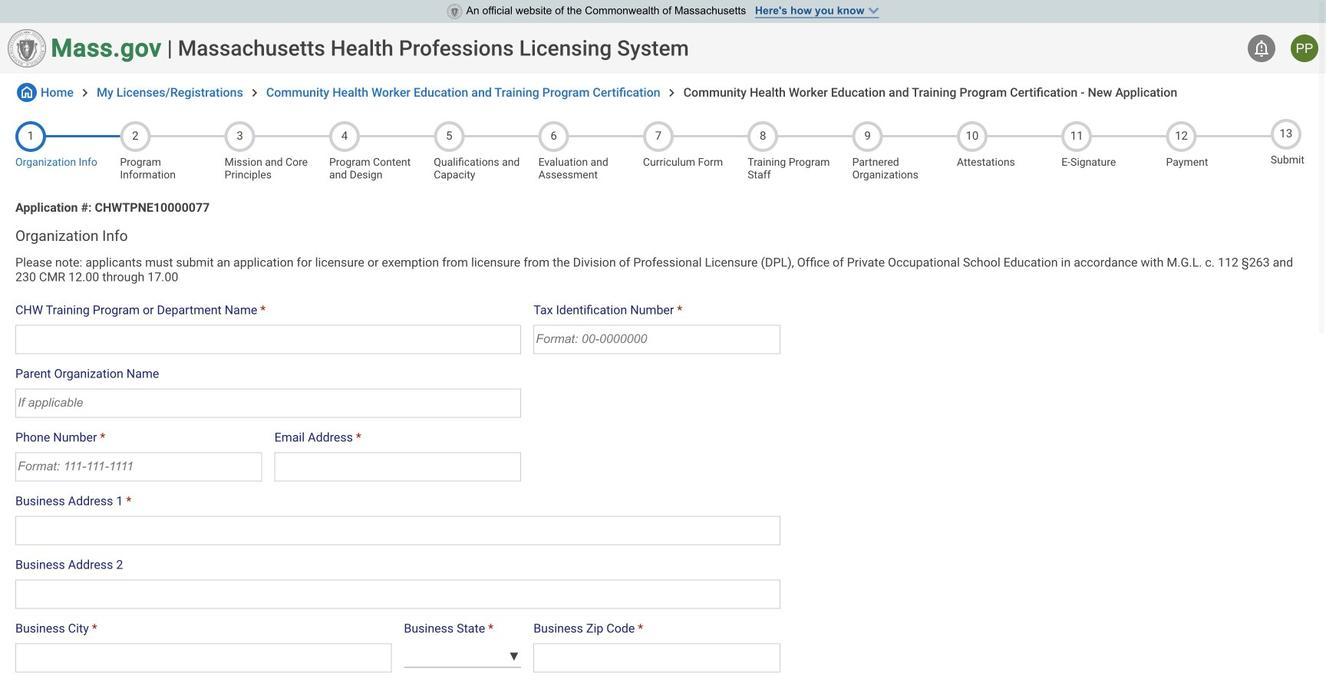 Task type: locate. For each thing, give the bounding box(es) containing it.
no color image
[[247, 85, 262, 100], [664, 85, 680, 100]]

If applicable text field
[[15, 389, 521, 418]]

heading
[[178, 36, 689, 61], [15, 227, 1311, 245]]

None text field
[[15, 325, 521, 354], [275, 453, 521, 482], [15, 325, 521, 354], [275, 453, 521, 482]]

Format: 00-0000000 text field
[[534, 325, 781, 354]]

2 no color image from the left
[[664, 85, 680, 100]]

1 vertical spatial heading
[[15, 227, 1311, 245]]

no color image
[[1253, 39, 1271, 58], [17, 83, 37, 102], [78, 85, 93, 100]]

0 horizontal spatial no color image
[[247, 85, 262, 100]]

1 horizontal spatial no color image
[[664, 85, 680, 100]]

massachusetts state seal image
[[8, 29, 46, 68]]

None text field
[[15, 516, 781, 545], [15, 580, 781, 609], [15, 644, 392, 673], [534, 644, 781, 673], [15, 516, 781, 545], [15, 580, 781, 609], [15, 644, 392, 673], [534, 644, 781, 673]]



Task type: vqa. For each thing, say whether or not it's contained in the screenshot.
the bottommost no color icon
no



Task type: describe. For each thing, give the bounding box(es) containing it.
2 horizontal spatial no color image
[[1253, 39, 1271, 58]]

0 vertical spatial heading
[[178, 36, 689, 61]]

1 no color image from the left
[[247, 85, 262, 100]]

massachusetts state seal image
[[447, 4, 463, 19]]

Format: 111-111-1111 text field
[[15, 453, 262, 482]]

1 horizontal spatial no color image
[[78, 85, 93, 100]]

0 horizontal spatial no color image
[[17, 83, 37, 102]]



